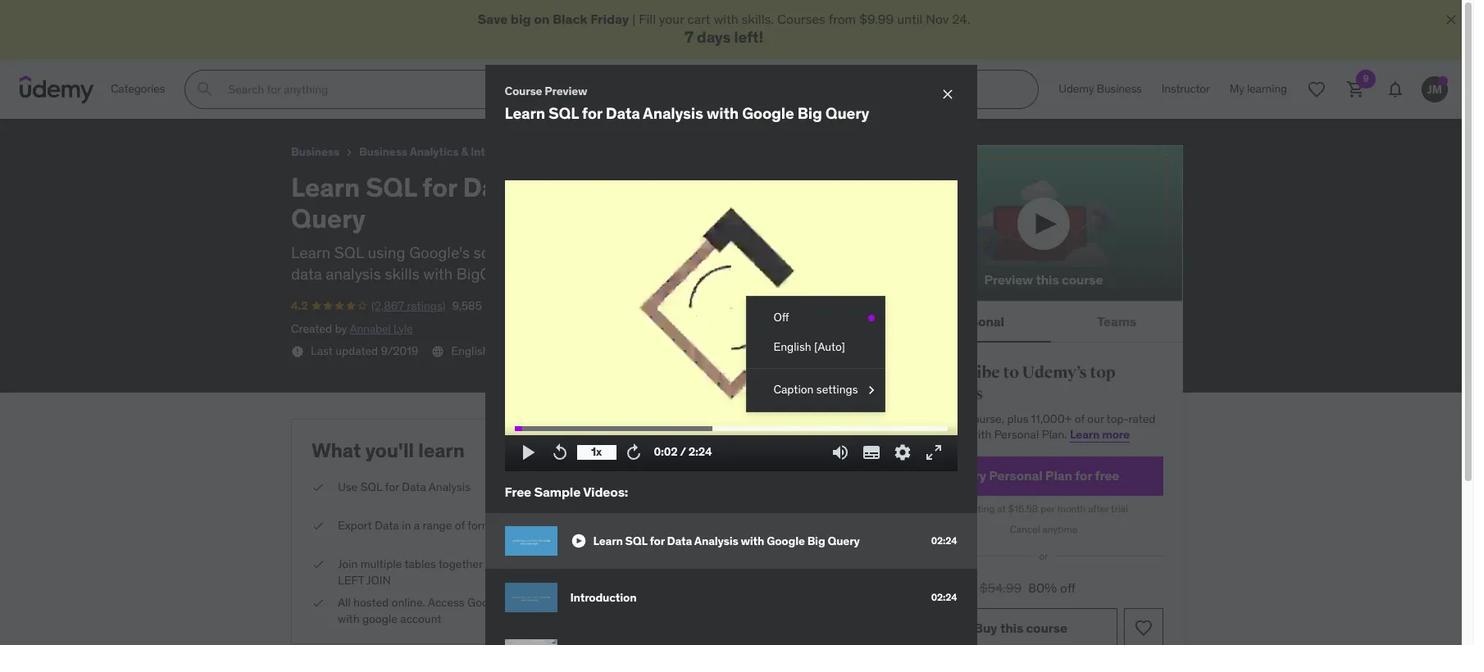 Task type: locate. For each thing, give the bounding box(es) containing it.
1 horizontal spatial learn sql for data analysis with google big query
[[593, 534, 860, 548]]

$16.58
[[1009, 503, 1039, 515]]

0 horizontal spatial this
[[946, 412, 965, 426]]

range up the where,
[[614, 518, 648, 533]]

0 horizontal spatial e.g
[[743, 518, 759, 533]]

1 vertical spatial bigquery
[[682, 479, 730, 494]]

features
[[614, 496, 660, 510]]

0 horizontal spatial your
[[659, 11, 685, 27]]

of up avg(),
[[650, 557, 660, 572]]

caption settings button
[[748, 376, 885, 405]]

0 vertical spatial e.g
[[743, 518, 759, 533]]

big inside "course preview learn sql for data analysis with google big query"
[[798, 104, 822, 123]]

business link
[[291, 142, 340, 162]]

xsmall image down 1x dropdown button
[[588, 479, 601, 496]]

2 vertical spatial personal
[[989, 468, 1043, 484]]

join right together
[[510, 557, 534, 572]]

forward 5 seconds image
[[624, 443, 643, 463]]

personal up $16.58
[[989, 468, 1043, 484]]

course language image
[[432, 345, 445, 359]]

0 vertical spatial 02:24
[[932, 535, 958, 547]]

preview inside button
[[985, 272, 1034, 288]]

0 vertical spatial personal
[[951, 313, 1005, 330]]

bigquery down "scalable"
[[457, 264, 522, 284]]

progress bar slider
[[515, 419, 948, 439]]

with down the course,
[[970, 428, 992, 442]]

0 vertical spatial and
[[782, 534, 801, 549]]

1 horizontal spatial this
[[1001, 620, 1024, 636]]

learn sql for data analysis with google big query up submit search image
[[13, 7, 327, 24]]

plus
[[1008, 412, 1029, 426]]

1 range from the top
[[614, 518, 648, 533]]

this up teams button
[[1036, 272, 1059, 288]]

with up submit search image
[[187, 7, 215, 24]]

xsmall image left join
[[312, 557, 325, 573]]

learn sql for data analysis with google big query down statement
[[593, 534, 860, 548]]

0 horizontal spatial data
[[291, 264, 322, 284]]

learn sql for data analysis with google big query
[[13, 7, 327, 24], [593, 534, 860, 548]]

created by annabel lyle
[[291, 321, 413, 336]]

1 horizontal spatial english
[[774, 339, 812, 354]]

1 horizontal spatial data
[[600, 243, 631, 262]]

buy
[[974, 620, 998, 636]]

menu
[[748, 297, 885, 412]]

sum(),
[[685, 573, 719, 588]]

this up courses,
[[946, 412, 965, 426]]

1 vertical spatial your
[[815, 243, 844, 262]]

close image
[[1444, 11, 1460, 28]]

preview right course
[[545, 83, 588, 98]]

xsmall image for range of sql statement e.g select, where, order by, group by and more
[[588, 518, 601, 534]]

0 vertical spatial bigquery
[[457, 264, 522, 284]]

by,
[[703, 534, 720, 549]]

menu inside learn sql for data analysis with google big query dialog
[[748, 297, 885, 412]]

range of sql analytics functions e.g min(), max(), avg(), sum(), count() and more
[[614, 557, 839, 588]]

0 vertical spatial data
[[600, 243, 631, 262]]

of up the where,
[[650, 518, 660, 533]]

subscribe to udemy's top courses
[[924, 363, 1116, 404]]

fill
[[639, 11, 656, 27]]

at
[[998, 503, 1006, 515]]

/
[[680, 445, 686, 460]]

big
[[511, 11, 531, 27]]

the
[[663, 479, 680, 494]]

off
[[774, 310, 789, 325]]

cart
[[688, 11, 711, 27]]

order
[[661, 534, 700, 549]]

personal inside get this course, plus 11,000+ of our top-rated courses, with personal plan.
[[995, 428, 1039, 442]]

business
[[1097, 82, 1142, 96], [291, 145, 340, 159], [359, 145, 408, 159]]

more
[[1103, 428, 1130, 442], [804, 534, 831, 549], [792, 573, 819, 588]]

data right analytics
[[600, 243, 631, 262]]

learn down our
[[1070, 428, 1100, 442]]

introduction
[[570, 590, 637, 605]]

xsmall image left all
[[312, 596, 325, 612]]

data inside "course preview learn sql for data analysis with google big query"
[[606, 104, 640, 123]]

02:24 up $10.99
[[932, 535, 958, 547]]

1 horizontal spatial preview
[[985, 272, 1034, 288]]

& left key
[[808, 479, 815, 494]]

xsmall image for use
[[312, 479, 325, 496]]

and for range of sql statement e.g select, where, order by, group by and more
[[782, 534, 801, 549]]

xsmall image up introduction
[[588, 557, 601, 573]]

business inside business analytics & intelligence link
[[359, 145, 408, 159]]

$54.99
[[980, 580, 1022, 596]]

google's
[[409, 243, 470, 262]]

0 horizontal spatial join
[[367, 573, 391, 588]]

udemy's
[[1022, 363, 1087, 383]]

preview this course
[[985, 272, 1104, 288]]

xsmall image right small icon
[[588, 518, 601, 534]]

0 vertical spatial range
[[614, 518, 648, 533]]

english right course language 'image'
[[451, 344, 489, 359]]

range inside range of sql analytics functions e.g min(), max(), avg(), sum(), count() and more
[[614, 557, 648, 572]]

your right the "fill"
[[659, 11, 685, 27]]

scalable
[[474, 243, 531, 262]]

more up min(),
[[804, 534, 831, 549]]

2 range from the top
[[614, 557, 648, 572]]

1 vertical spatial e.g
[[790, 557, 806, 572]]

min(),
[[808, 557, 839, 572]]

1 horizontal spatial your
[[815, 243, 844, 262]]

1 vertical spatial course
[[1027, 620, 1068, 636]]

2 horizontal spatial this
[[1036, 272, 1059, 288]]

0 horizontal spatial english
[[451, 344, 489, 359]]

2 vertical spatial this
[[1001, 620, 1024, 636]]

e.g
[[743, 518, 759, 533], [790, 557, 806, 572]]

course
[[1062, 272, 1104, 288], [1027, 620, 1068, 636]]

0:02
[[654, 445, 678, 460]]

& left intelligence
[[461, 145, 468, 159]]

e.g left min(),
[[790, 557, 806, 572]]

1 vertical spatial range
[[614, 557, 648, 572]]

course down 80%
[[1027, 620, 1068, 636]]

english inside button
[[774, 339, 812, 354]]

1 horizontal spatial analytics
[[687, 557, 734, 572]]

0 vertical spatial preview
[[545, 83, 588, 98]]

bigquery left introduction
[[507, 596, 555, 610]]

menu containing off
[[748, 297, 885, 412]]

and down the sample
[[537, 557, 556, 572]]

bigquery inside all hosted online. access google bigquery with google account
[[507, 596, 555, 610]]

tables
[[405, 557, 436, 572]]

close modal image
[[940, 86, 956, 102]]

for inside learn sql for data analysis with google big query learn sql using google's scalable analytics data warehouse. super charge your data analysis skills with bigquery
[[422, 171, 457, 204]]

more down top-
[[1103, 428, 1130, 442]]

more down min(),
[[792, 573, 819, 588]]

1 horizontal spatial join
[[510, 557, 534, 572]]

learn down business link
[[291, 171, 360, 204]]

course,
[[967, 412, 1005, 426]]

get
[[924, 412, 943, 426]]

black
[[553, 11, 588, 27]]

2:24
[[689, 445, 712, 460]]

0 vertical spatial your
[[659, 11, 685, 27]]

analytics left intelligence
[[410, 145, 459, 159]]

0 vertical spatial course
[[1062, 272, 1104, 288]]

learn
[[418, 438, 465, 463]]

1 vertical spatial this
[[946, 412, 965, 426]]

1 horizontal spatial &
[[808, 479, 815, 494]]

and inside range of sql statement e.g select, where, order by, group by and more
[[782, 534, 801, 549]]

analysis inside learn sql for data analysis with google big query learn sql using google's scalable analytics data warehouse. super charge your data analysis skills with bigquery
[[526, 171, 629, 204]]

and down 'select,'
[[782, 534, 801, 549]]

1 horizontal spatial e.g
[[790, 557, 806, 572]]

preview
[[545, 83, 588, 98], [985, 272, 1034, 288]]

2 vertical spatial more
[[792, 573, 819, 588]]

query inside learn sql for data analysis with google big query learn sql using google's scalable analytics data warehouse. super charge your data analysis skills with bigquery
[[291, 202, 366, 236]]

1x button
[[577, 439, 616, 467]]

and for range of sql analytics functions e.g min(), max(), avg(), sum(), count() and more
[[770, 573, 790, 588]]

multiple
[[361, 557, 402, 572]]

this right buy
[[1001, 620, 1024, 636]]

e.g up group at bottom
[[743, 518, 759, 533]]

this
[[1036, 272, 1059, 288], [946, 412, 965, 426], [1001, 620, 1024, 636]]

0 horizontal spatial learn sql for data analysis with google big query
[[13, 7, 327, 24]]

personal inside "try personal plan for free" link
[[989, 468, 1043, 484]]

xsmall image left export at the bottom left of the page
[[312, 518, 325, 534]]

with inside all hosted online. access google bigquery with google account
[[338, 612, 360, 626]]

with inside join multiple tables together with join and left join
[[486, 557, 507, 572]]

top-
[[1107, 412, 1129, 426]]

course up teams
[[1062, 272, 1104, 288]]

query inside "course preview learn sql for data analysis with google big query"
[[826, 104, 870, 123]]

xsmall image for all
[[312, 596, 325, 612]]

personal down the plus
[[995, 428, 1039, 442]]

personal up subscribe
[[951, 313, 1005, 330]]

learn sql for data analysis with google big query learn sql using google's scalable analytics data warehouse. super charge your data analysis skills with bigquery
[[291, 171, 844, 284]]

data up 4.2
[[291, 264, 322, 284]]

and inside range of sql analytics functions e.g min(), max(), avg(), sum(), count() and more
[[770, 573, 790, 588]]

with inside "course preview learn sql for data analysis with google big query"
[[707, 104, 739, 123]]

bigquery
[[457, 264, 522, 284], [682, 479, 730, 494], [507, 596, 555, 610]]

bigquery inside 'navigate the bigquery user interface & key features'
[[682, 479, 730, 494]]

more inside range of sql analytics functions e.g min(), max(), avg(), sum(), count() and more
[[792, 573, 819, 588]]

what you'll learn
[[312, 438, 465, 463]]

1 vertical spatial and
[[537, 557, 556, 572]]

buy this course button
[[924, 609, 1118, 646]]

udemy business link
[[1049, 70, 1152, 109]]

0 vertical spatial this
[[1036, 272, 1059, 288]]

0 horizontal spatial preview
[[545, 83, 588, 98]]

1 vertical spatial more
[[804, 534, 831, 549]]

join down multiple
[[367, 573, 391, 588]]

e.g inside range of sql analytics functions e.g min(), max(), avg(), sum(), count() and more
[[790, 557, 806, 572]]

learn sql for data analysis with google big query dialog
[[485, 65, 977, 646]]

0 horizontal spatial &
[[461, 145, 468, 159]]

off button
[[748, 304, 885, 333]]

range of sql statement e.g select, where, order by, group by and more
[[614, 518, 831, 549]]

english down off on the right of the page
[[774, 339, 812, 354]]

preview inside "course preview learn sql for data analysis with google big query"
[[545, 83, 588, 98]]

all hosted online. access google bigquery with google account
[[338, 596, 555, 626]]

more inside range of sql statement e.g select, where, order by, group by and more
[[804, 534, 831, 549]]

learn down course
[[505, 104, 545, 123]]

1 vertical spatial personal
[[995, 428, 1039, 442]]

sample
[[534, 484, 581, 500]]

& inside 'navigate the bigquery user interface & key features'
[[808, 479, 815, 494]]

2 horizontal spatial business
[[1097, 82, 1142, 96]]

students
[[485, 299, 530, 313]]

this inside get this course, plus 11,000+ of our top-rated courses, with personal plan.
[[946, 412, 965, 426]]

with up warehouse.
[[635, 171, 689, 204]]

xsmall image for navigate the bigquery user interface & key features
[[588, 479, 601, 496]]

|
[[633, 11, 636, 27]]

preview up personal button
[[985, 272, 1034, 288]]

your right 'charge' on the top of page
[[815, 243, 844, 262]]

starting at $16.58 per month after trial cancel anytime
[[960, 503, 1128, 535]]

instructor
[[1162, 82, 1211, 96]]

0 vertical spatial analytics
[[410, 145, 459, 159]]

with up days in the top left of the page
[[714, 11, 739, 27]]

subtitles image
[[862, 443, 881, 463]]

learn right small icon
[[593, 534, 623, 548]]

24.
[[952, 11, 971, 27]]

of right range
[[455, 518, 465, 533]]

1 horizontal spatial business
[[359, 145, 408, 159]]

this for preview
[[1036, 272, 1059, 288]]

1 vertical spatial 02:24
[[932, 591, 958, 604]]

of left our
[[1075, 412, 1085, 426]]

11,000+
[[1032, 412, 1072, 426]]

2 02:24 from the top
[[932, 591, 958, 604]]

learn up analysis on the top left of page
[[291, 243, 331, 262]]

xsmall image for last
[[291, 345, 304, 359]]

0 horizontal spatial business
[[291, 145, 340, 159]]

export
[[338, 518, 372, 533]]

range up max(),
[[614, 557, 648, 572]]

xsmall image left use
[[312, 479, 325, 496]]

after
[[1089, 503, 1109, 515]]

tab list
[[905, 302, 1184, 343]]

range for range of sql statement e.g select, where, order by, group by and more
[[614, 518, 648, 533]]

1 vertical spatial &
[[808, 479, 815, 494]]

settings image
[[893, 443, 913, 463]]

udemy image
[[20, 76, 94, 104]]

annabel
[[350, 321, 391, 336]]

with right together
[[486, 557, 507, 572]]

2 vertical spatial and
[[770, 573, 790, 588]]

google inside all hosted online. access google bigquery with google account
[[468, 596, 505, 610]]

0 horizontal spatial analytics
[[410, 145, 459, 159]]

data
[[100, 7, 130, 24], [606, 104, 640, 123], [463, 171, 521, 204], [402, 479, 426, 494], [375, 518, 399, 533], [667, 534, 692, 548]]

range for range of sql analytics functions e.g min(), max(), avg(), sum(), count() and more
[[614, 557, 648, 572]]

1 02:24 from the top
[[932, 535, 958, 547]]

avg(),
[[651, 573, 682, 588]]

xsmall image
[[343, 146, 356, 159], [588, 479, 601, 496], [588, 518, 601, 534], [312, 557, 325, 573]]

1 vertical spatial join
[[367, 573, 391, 588]]

xsmall image left last
[[291, 345, 304, 359]]

and
[[782, 534, 801, 549], [537, 557, 556, 572], [770, 573, 790, 588]]

0 vertical spatial learn sql for data analysis with google big query
[[13, 7, 327, 24]]

with down all
[[338, 612, 360, 626]]

rewind 5 seconds image
[[550, 443, 570, 463]]

xsmall image
[[291, 345, 304, 359], [312, 479, 325, 496], [312, 518, 325, 534], [588, 557, 601, 573], [312, 596, 325, 612]]

1 vertical spatial learn sql for data analysis with google big query
[[593, 534, 860, 548]]

1 vertical spatial preview
[[985, 272, 1034, 288]]

xsmall image right business link
[[343, 146, 356, 159]]

learn up udemy image
[[13, 7, 48, 24]]

02:24 left $54.99
[[932, 591, 958, 604]]

with down days in the top left of the page
[[707, 104, 739, 123]]

1 vertical spatial analytics
[[687, 557, 734, 572]]

navigate the bigquery user interface & key features
[[614, 479, 837, 510]]

and down the functions
[[770, 573, 790, 588]]

range inside range of sql statement e.g select, where, order by, group by and more
[[614, 518, 648, 533]]

save big on black friday | fill your cart with skills. courses from $9.99 until nov 24. 7 days left!
[[478, 11, 971, 47]]

together
[[439, 557, 483, 572]]

sql inside range of sql statement e.g select, where, order by, group by and more
[[663, 518, 685, 533]]

analytics up sum(),
[[687, 557, 734, 572]]

your
[[659, 11, 685, 27], [815, 243, 844, 262]]

by
[[765, 534, 780, 549]]

2 vertical spatial bigquery
[[507, 596, 555, 610]]

bigquery down 2:24 in the bottom of the page
[[682, 479, 730, 494]]

interface
[[760, 479, 806, 494]]

courses
[[924, 384, 984, 404]]



Task type: describe. For each thing, give the bounding box(es) containing it.
with inside get this course, plus 11,000+ of our top-rated courses, with personal plan.
[[970, 428, 992, 442]]

warehouse.
[[635, 243, 714, 262]]

key
[[818, 479, 837, 494]]

last
[[311, 344, 333, 359]]

super
[[718, 243, 759, 262]]

plan
[[1046, 468, 1073, 484]]

created
[[291, 321, 332, 336]]

select,
[[761, 518, 806, 533]]

analytics
[[535, 243, 596, 262]]

skills
[[385, 264, 420, 284]]

free
[[1095, 468, 1120, 484]]

with inside save big on black friday | fill your cart with skills. courses from $9.99 until nov 24. 7 days left!
[[714, 11, 739, 27]]

learn inside "course preview learn sql for data analysis with google big query"
[[505, 104, 545, 123]]

e.g inside range of sql statement e.g select, where, order by, group by and more
[[743, 518, 759, 533]]

english for english [auto]
[[774, 339, 812, 354]]

more for range of sql analytics functions e.g min(), max(), avg(), sum(), count() and more
[[792, 573, 819, 588]]

try personal plan for free
[[968, 468, 1120, 484]]

intelligence
[[471, 145, 534, 159]]

analytics inside business analytics & intelligence link
[[410, 145, 459, 159]]

with left by
[[741, 534, 765, 548]]

xsmall image for export
[[312, 518, 325, 534]]

analysis
[[326, 264, 381, 284]]

english for english
[[451, 344, 489, 359]]

instructor link
[[1152, 70, 1220, 109]]

your inside learn sql for data analysis with google big query learn sql using google's scalable analytics data warehouse. super charge your data analysis skills with bigquery
[[815, 243, 844, 262]]

play image
[[519, 443, 538, 463]]

course for buy this course
[[1027, 620, 1068, 636]]

sql inside range of sql analytics functions e.g min(), max(), avg(), sum(), count() and more
[[663, 557, 685, 572]]

access
[[428, 596, 465, 610]]

1 vertical spatial data
[[291, 264, 322, 284]]

course preview learn sql for data analysis with google big query
[[505, 83, 870, 123]]

learn more link
[[1070, 428, 1130, 442]]

small image
[[863, 382, 880, 399]]

this for get
[[946, 412, 965, 426]]

google inside "course preview learn sql for data analysis with google big query"
[[742, 104, 795, 123]]

business inside udemy business link
[[1097, 82, 1142, 96]]

english [auto]
[[774, 339, 846, 354]]

data inside learn sql for data analysis with google big query learn sql using google's scalable analytics data warehouse. super charge your data analysis skills with bigquery
[[463, 171, 521, 204]]

try
[[968, 468, 987, 484]]

per
[[1041, 503, 1056, 515]]

with down google's
[[424, 264, 453, 284]]

updated
[[336, 344, 378, 359]]

courses
[[778, 11, 826, 27]]

google
[[362, 612, 398, 626]]

business analytics & intelligence link
[[359, 142, 534, 162]]

9,585
[[452, 299, 482, 313]]

use
[[338, 479, 358, 494]]

month
[[1058, 503, 1086, 515]]

teams button
[[1051, 302, 1184, 342]]

[auto]
[[814, 339, 846, 354]]

4.2
[[291, 299, 308, 313]]

analysis inside "course preview learn sql for data analysis with google big query"
[[643, 104, 704, 123]]

sql inside "course preview learn sql for data analysis with google big query"
[[549, 104, 579, 123]]

0 vertical spatial &
[[461, 145, 468, 159]]

group
[[722, 534, 762, 549]]

what
[[312, 438, 361, 463]]

from
[[829, 11, 857, 27]]

skills.
[[742, 11, 774, 27]]

fullscreen image
[[924, 443, 944, 463]]

try personal plan for free link
[[924, 457, 1164, 496]]

free
[[505, 484, 532, 500]]

on
[[534, 11, 550, 27]]

personal button
[[905, 302, 1051, 342]]

off
[[1061, 580, 1076, 596]]

join multiple tables together with join and left join
[[338, 557, 556, 588]]

export data in a range of formats
[[338, 518, 508, 533]]

google inside learn sql for data analysis with google big query learn sql using google's scalable analytics data warehouse. super charge your data analysis skills with bigquery
[[695, 171, 784, 204]]

max(),
[[614, 573, 648, 588]]

english [auto] button
[[748, 333, 885, 362]]

anytime
[[1043, 523, 1078, 535]]

your inside save big on black friday | fill your cart with skills. courses from $9.99 until nov 24. 7 days left!
[[659, 11, 685, 27]]

$10.99 $54.99 80% off
[[924, 578, 1076, 597]]

and inside join multiple tables together with join and left join
[[537, 557, 556, 572]]

submit search image
[[196, 80, 215, 99]]

days
[[697, 27, 731, 47]]

statement
[[688, 518, 740, 533]]

you'll
[[365, 438, 414, 463]]

trial
[[1112, 503, 1128, 515]]

caption
[[774, 382, 814, 397]]

until
[[898, 11, 923, 27]]

where,
[[614, 534, 658, 549]]

use sql for data analysis
[[338, 479, 471, 494]]

join
[[338, 557, 358, 572]]

subscribe
[[924, 363, 1001, 383]]

course for preview this course
[[1062, 272, 1104, 288]]

big inside learn sql for data analysis with google big query learn sql using google's scalable analytics data warehouse. super charge your data analysis skills with bigquery
[[789, 171, 831, 204]]

learn sql for data analysis with google big query inside dialog
[[593, 534, 860, 548]]

count()
[[722, 573, 768, 588]]

settings
[[817, 382, 858, 397]]

bigquery inside learn sql for data analysis with google big query learn sql using google's scalable analytics data warehouse. super charge your data analysis skills with bigquery
[[457, 264, 522, 284]]

wishlist image
[[1134, 619, 1154, 638]]

captions group
[[748, 304, 885, 362]]

of inside get this course, plus 11,000+ of our top-rated courses, with personal plan.
[[1075, 412, 1085, 426]]

learn more
[[1070, 428, 1130, 442]]

top
[[1090, 363, 1116, 383]]

mute image
[[831, 443, 850, 463]]

free sample videos:
[[505, 484, 628, 500]]

annabel lyle link
[[350, 321, 413, 336]]

get this course, plus 11,000+ of our top-rated courses, with personal plan.
[[924, 412, 1156, 442]]

xsmall image for range
[[588, 557, 601, 573]]

for inside "course preview learn sql for data analysis with google big query"
[[582, 104, 603, 123]]

nov
[[926, 11, 949, 27]]

formats
[[468, 518, 508, 533]]

0 vertical spatial join
[[510, 557, 534, 572]]

tab list containing personal
[[905, 302, 1184, 343]]

1x
[[591, 445, 602, 460]]

a
[[414, 518, 420, 533]]

functions
[[737, 557, 787, 572]]

caption settings
[[774, 382, 858, 397]]

all
[[338, 596, 351, 610]]

closed captions image
[[502, 345, 516, 358]]

xsmall image for join multiple tables together with join and left join
[[312, 557, 325, 573]]

udemy business
[[1059, 82, 1142, 96]]

$9.99
[[860, 11, 894, 27]]

of inside range of sql analytics functions e.g min(), max(), avg(), sum(), count() and more
[[650, 557, 660, 572]]

navigate
[[614, 479, 660, 494]]

this for buy
[[1001, 620, 1024, 636]]

0 vertical spatial more
[[1103, 428, 1130, 442]]

save
[[478, 11, 508, 27]]

last updated 9/2019
[[311, 344, 419, 359]]

of inside range of sql statement e.g select, where, order by, group by and more
[[650, 518, 660, 533]]

account
[[400, 612, 442, 626]]

analytics inside range of sql analytics functions e.g min(), max(), avg(), sum(), count() and more
[[687, 557, 734, 572]]

in
[[402, 518, 411, 533]]

more for range of sql statement e.g select, where, order by, group by and more
[[804, 534, 831, 549]]

business for business link
[[291, 145, 340, 159]]

personal inside personal button
[[951, 313, 1005, 330]]

videos:
[[583, 484, 628, 500]]

range
[[423, 518, 452, 533]]

small image
[[570, 533, 587, 550]]

business for business analytics & intelligence
[[359, 145, 408, 159]]

or
[[1040, 550, 1049, 562]]

hosted
[[354, 596, 389, 610]]

cancel
[[1010, 523, 1041, 535]]



Task type: vqa. For each thing, say whether or not it's contained in the screenshot.
Learn SQL for Data Analysis with Google Big Query
yes



